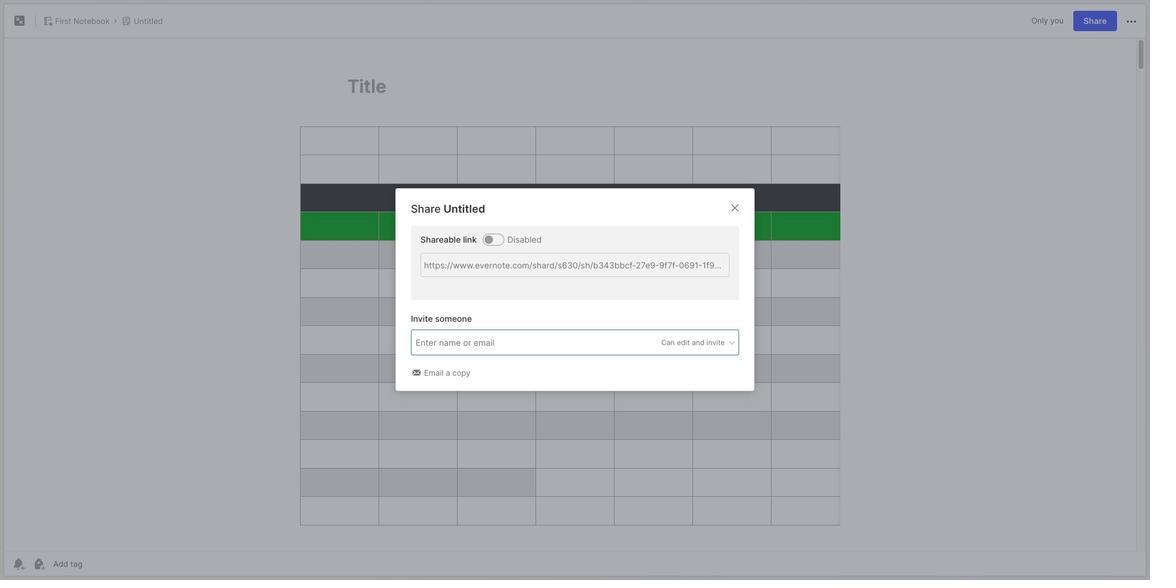 Task type: vqa. For each thing, say whether or not it's contained in the screenshot.
13 button
no



Task type: locate. For each thing, give the bounding box(es) containing it.
add a reminder image
[[11, 557, 26, 571]]

Shared URL text field
[[421, 253, 730, 277]]

note window element
[[4, 4, 1147, 577]]

collapse note image
[[13, 14, 27, 28]]

Select permission field
[[639, 338, 737, 348]]



Task type: describe. For each thing, give the bounding box(es) containing it.
Note Editor text field
[[4, 38, 1147, 551]]

add tag image
[[32, 557, 46, 571]]

shared link switcher image
[[485, 235, 493, 244]]

Add tag field
[[415, 336, 559, 350]]

close image
[[728, 201, 743, 215]]



